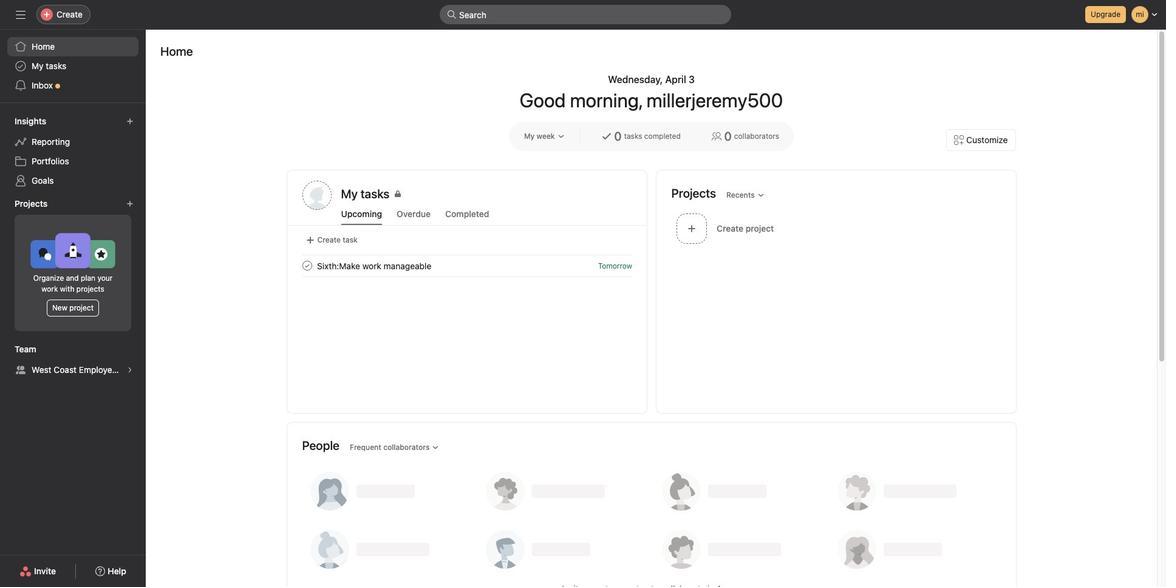 Task type: locate. For each thing, give the bounding box(es) containing it.
list item
[[288, 255, 646, 277]]

new project or portfolio image
[[126, 200, 134, 208]]

Search tasks, projects, and more text field
[[440, 5, 731, 24]]

new insights image
[[126, 118, 134, 125]]

None field
[[440, 5, 731, 24]]



Task type: describe. For each thing, give the bounding box(es) containing it.
teams element
[[0, 339, 146, 383]]

Mark complete checkbox
[[300, 259, 314, 273]]

hide sidebar image
[[16, 10, 26, 19]]

see details, west coast employees 2 image
[[126, 367, 134, 374]]

projects element
[[0, 193, 146, 339]]

add profile photo image
[[302, 181, 331, 210]]

prominent image
[[447, 10, 457, 19]]

insights element
[[0, 111, 146, 193]]

global element
[[0, 30, 146, 103]]

mark complete image
[[300, 259, 314, 273]]



Task type: vqa. For each thing, say whether or not it's contained in the screenshot.
Workflow
no



